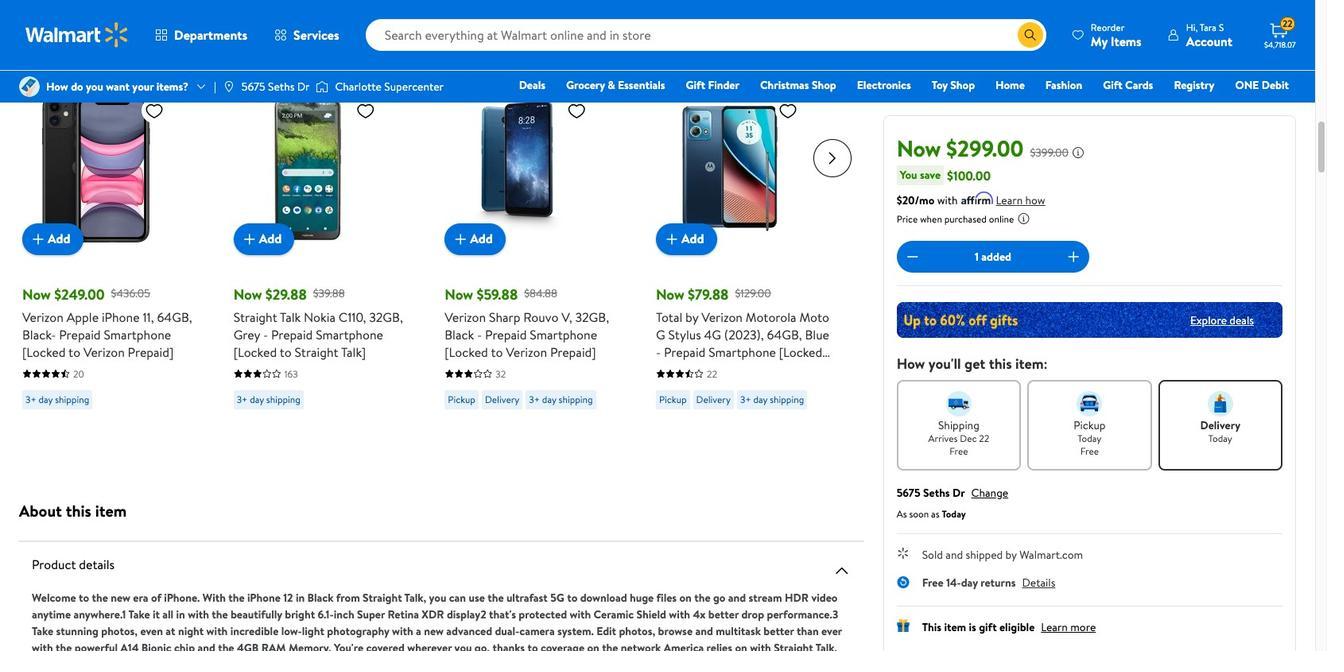 Task type: vqa. For each thing, say whether or not it's contained in the screenshot.
second 'Gift' from right
yes



Task type: locate. For each thing, give the bounding box(es) containing it.
total down stylus
[[671, 361, 697, 378]]

0 horizontal spatial add to cart image
[[29, 230, 48, 249]]

1 horizontal spatial on
[[680, 590, 692, 606]]

1 horizontal spatial free
[[950, 445, 969, 458]]

add up $249.00
[[48, 230, 70, 248]]

delivery for now $79.88
[[697, 393, 731, 406]]

gifting made easy image
[[897, 620, 910, 632]]

now left $29.88
[[234, 284, 262, 304]]

you save $100.00
[[900, 167, 991, 184]]

4 3+ from the left
[[741, 393, 751, 406]]

eligible
[[1000, 620, 1035, 636]]

6.1-
[[318, 607, 334, 622]]

today inside delivery today
[[1209, 432, 1233, 445]]

0 horizontal spatial photos,
[[101, 623, 138, 639]]

0 vertical spatial dr
[[297, 79, 310, 95]]

charlotte supercenter
[[335, 79, 444, 95]]

0 horizontal spatial 32gb,
[[369, 308, 403, 326]]

1 vertical spatial black
[[307, 590, 334, 606]]

better left than
[[764, 623, 794, 639]]

your
[[132, 79, 154, 95]]

than
[[797, 623, 819, 639]]

ceramic
[[594, 607, 634, 622]]

at
[[166, 623, 175, 639]]

deals
[[1230, 312, 1255, 328]]

32gb, right c110,
[[369, 308, 403, 326]]

1 vertical spatial better
[[764, 623, 794, 639]]

in
[[234, 72, 242, 86]]

item up details
[[95, 500, 127, 521]]

1 horizontal spatial iphone
[[247, 590, 281, 606]]

1 horizontal spatial photos,
[[619, 623, 656, 639]]

add for $79.88
[[682, 230, 704, 248]]

3+ day shipping
[[25, 393, 89, 406], [237, 393, 301, 406], [529, 393, 593, 406], [741, 393, 804, 406]]

0 vertical spatial item
[[95, 500, 127, 521]]

black inside welcome to the new era of iphone. with the iphone 12 in black from straight talk, you can use the ultrafast 5g to download huge files on the go and stream hdr video anytime anywhere.1 take it all in with the beautifully bright 6.1-inch super retina xdr display2 that's protected with ceramic shield with 4x better drop performance.3 take stunning photos, even at night with incredible low-light photography with a new advanced dual-camera system. edit photos, browse and multitask better than ever with the powerful a14 bionic chip and the 4gb ram memory. you're covered wherever you go, thanks to coverage on the network america relies on with straight ta
[[307, 590, 334, 606]]

1 horizontal spatial black
[[445, 326, 474, 343]]

0 horizontal spatial iphone
[[102, 308, 140, 326]]

2 3+ from the left
[[237, 393, 248, 406]]

prepaid inside now $79.88 $129.00 total by verizon motorola moto g stylus 4g (2023), 64gb, blue - prepaid smartphone [locked to total by verizon]
[[664, 343, 706, 361]]

$4,718.07
[[1265, 39, 1297, 50]]

1 shop from the left
[[812, 77, 837, 93]]

0 horizontal spatial gift
[[686, 77, 706, 93]]

0 vertical spatial in
[[296, 590, 305, 606]]

Search search field
[[366, 19, 1047, 51]]

1
[[975, 249, 979, 265]]

deals
[[519, 77, 546, 93]]

3 shipping from the left
[[559, 393, 593, 406]]

covered
[[366, 640, 405, 652]]

2 horizontal spatial by
[[1006, 547, 1017, 563]]

[locked inside now $79.88 $129.00 total by verizon motorola moto g stylus 4g (2023), 64gb, blue - prepaid smartphone [locked to total by verizon]
[[779, 343, 823, 361]]

product group containing now $249.00
[[22, 62, 199, 441]]

1 horizontal spatial new
[[424, 623, 444, 639]]

now inside now $29.88 $39.88 straight talk nokia c110, 32gb, grey - prepaid smartphone [locked to straight talk]
[[234, 284, 262, 304]]

on right files
[[680, 590, 692, 606]]

services
[[294, 26, 339, 44]]

seths inside 5675 seths dr change as soon as today
[[924, 485, 950, 501]]

32gb, inside now $29.88 $39.88 straight talk nokia c110, 32gb, grey - prepaid smartphone [locked to straight talk]
[[369, 308, 403, 326]]

today right as
[[942, 508, 966, 521]]

black inside now $59.88 $84.88 verizon sharp rouvo v, 32gb, black - prepaid smartphone [locked to verizon prepaid]
[[445, 326, 474, 343]]

prepaid inside now $59.88 $84.88 verizon sharp rouvo v, 32gb, black - prepaid smartphone [locked to verizon prepaid]
[[485, 326, 527, 343]]

gift
[[979, 620, 997, 636]]

1 horizontal spatial better
[[764, 623, 794, 639]]

0 horizontal spatial how
[[46, 79, 68, 95]]

to up 163 on the bottom of page
[[280, 343, 292, 361]]

1 3+ from the left
[[25, 393, 36, 406]]

electronics
[[857, 77, 911, 93]]

low-
[[281, 623, 302, 639]]

22 right dec
[[980, 432, 990, 445]]

this right the about
[[66, 500, 91, 521]]

1 product group from the left
[[22, 62, 199, 441]]

and down 4x
[[696, 623, 713, 639]]

add to cart image for now $29.88
[[240, 230, 259, 249]]

0 horizontal spatial free
[[923, 575, 944, 591]]

video
[[812, 590, 838, 606]]

5675 for 5675 seths dr
[[242, 79, 265, 95]]

prepaid up 32
[[485, 326, 527, 343]]

0 horizontal spatial black
[[307, 590, 334, 606]]

shop inside toy shop link
[[951, 77, 975, 93]]

iphone
[[102, 308, 140, 326], [247, 590, 281, 606]]

2 add to cart image from the left
[[663, 230, 682, 249]]

smartphone inside now $249.00 $436.05 verizon apple iphone 11, 64gb, black- prepaid smartphone [locked to verizon prepaid]
[[104, 326, 171, 343]]

0 horizontal spatial seths
[[268, 79, 295, 95]]

now for now $299.00
[[897, 133, 941, 164]]

0 vertical spatial how
[[46, 79, 68, 95]]

now up black- on the left of page
[[22, 284, 51, 304]]

free down shipping
[[950, 445, 969, 458]]

 image for 5675 seths dr
[[223, 80, 235, 93]]

welcome
[[32, 590, 76, 606]]

22 up $4,718.07
[[1283, 17, 1293, 30]]

0 vertical spatial new
[[111, 590, 130, 606]]

you right do
[[86, 79, 103, 95]]

[locked down moto
[[779, 343, 823, 361]]

0 horizontal spatial 22
[[707, 367, 717, 381]]

64gb, right the 11, on the left of page
[[157, 308, 192, 326]]

now left $59.88 on the left of page
[[445, 284, 473, 304]]

online
[[989, 212, 1015, 226]]

product group
[[22, 62, 199, 441], [234, 62, 410, 441], [445, 62, 621, 441], [656, 62, 833, 441]]

pickup today free
[[1074, 418, 1106, 458]]

0 horizontal spatial pickup
[[448, 393, 476, 406]]

2 gift from the left
[[1104, 77, 1123, 93]]

1 vertical spatial iphone
[[247, 590, 281, 606]]

black left sharp
[[445, 326, 474, 343]]

2 horizontal spatial 22
[[1283, 17, 1293, 30]]

gift inside gift cards link
[[1104, 77, 1123, 93]]

reorder
[[1091, 20, 1125, 34]]

3 product group from the left
[[445, 62, 621, 441]]

how left do
[[46, 79, 68, 95]]

ever
[[822, 623, 842, 639]]

take down anytime
[[32, 623, 53, 639]]

how do you want your items?
[[46, 79, 189, 95]]

arrives
[[929, 432, 958, 445]]

verizon up the 20
[[83, 343, 125, 361]]

add button up $29.88
[[234, 223, 295, 255]]

3 3+ day shipping from the left
[[529, 393, 593, 406]]

1 vertical spatial take
[[32, 623, 53, 639]]

now inside now $249.00 $436.05 verizon apple iphone 11, 64gb, black- prepaid smartphone [locked to verizon prepaid]
[[22, 284, 51, 304]]

total
[[656, 308, 683, 326], [671, 361, 697, 378]]

photos, up network
[[619, 623, 656, 639]]

delivery down verizon] at bottom right
[[697, 393, 731, 406]]

finder
[[708, 77, 740, 93]]

2 horizontal spatial free
[[1081, 445, 1099, 458]]

decrease quantity straight talk apple iphone 12, 64gb, black- prepaid smartphone [locked to straight talk], current quantity 1 image
[[903, 247, 923, 266]]

prepaid up the 20
[[59, 326, 101, 343]]

1 horizontal spatial 64gb,
[[767, 326, 802, 343]]

in right '12' on the bottom left of the page
[[296, 590, 305, 606]]

now inside now $79.88 $129.00 total by verizon motorola moto g stylus 4g (2023), 64gb, blue - prepaid smartphone [locked to total by verizon]
[[656, 284, 685, 304]]

gift for gift finder
[[686, 77, 706, 93]]

added
[[982, 249, 1012, 265]]

smartphone down $39.88
[[316, 326, 383, 343]]

free left 14-
[[923, 575, 944, 591]]

one debit link
[[1229, 76, 1297, 94]]

1 horizontal spatial you
[[429, 590, 447, 606]]

- left sharp
[[477, 326, 482, 343]]

1 vertical spatial how
[[897, 354, 926, 374]]

today down intent image for delivery
[[1209, 432, 1233, 445]]

learn more about strikethrough prices image
[[1072, 146, 1085, 159]]

2 photos, from the left
[[619, 623, 656, 639]]

drop
[[742, 607, 765, 622]]

details
[[1023, 575, 1056, 591]]

0 horizontal spatial this
[[66, 500, 91, 521]]

now inside now $59.88 $84.88 verizon sharp rouvo v, 32gb, black - prepaid smartphone [locked to verizon prepaid]
[[445, 284, 473, 304]]

32gb, for $59.88
[[576, 308, 610, 326]]

cards
[[1126, 77, 1154, 93]]

era
[[133, 590, 148, 606]]

0 vertical spatial learn
[[996, 193, 1023, 208]]

smartphone inside now $79.88 $129.00 total by verizon motorola moto g stylus 4g (2023), 64gb, blue - prepaid smartphone [locked to total by verizon]
[[709, 343, 776, 361]]

add
[[48, 230, 70, 248], [259, 230, 282, 248], [470, 230, 493, 248], [682, 230, 704, 248]]

4 [locked from the left
[[779, 343, 823, 361]]

1 horizontal spatial by
[[700, 361, 713, 378]]

today down intent image for pickup
[[1078, 432, 1102, 445]]

2 add button from the left
[[234, 223, 295, 255]]

3+ down black- on the left of page
[[25, 393, 36, 406]]

my
[[1091, 32, 1108, 50]]

today for delivery
[[1209, 432, 1233, 445]]

new left era at the left bottom of the page
[[111, 590, 130, 606]]

how
[[1026, 193, 1046, 208]]

shop inside christmas shop link
[[812, 77, 837, 93]]

learn left more
[[1042, 620, 1068, 636]]

1 photos, from the left
[[101, 623, 138, 639]]

add to cart image
[[29, 230, 48, 249], [240, 230, 259, 249]]

1 horizontal spatial seths
[[924, 485, 950, 501]]

1 add to cart image from the left
[[29, 230, 48, 249]]

2 32gb, from the left
[[576, 308, 610, 326]]

this right get
[[989, 354, 1012, 374]]

add up $59.88 on the left of page
[[470, 230, 493, 248]]

- inside now $59.88 $84.88 verizon sharp rouvo v, 32gb, black - prepaid smartphone [locked to verizon prepaid]
[[477, 326, 482, 343]]

- inside now $29.88 $39.88 straight talk nokia c110, 32gb, grey - prepaid smartphone [locked to straight talk]
[[263, 326, 268, 343]]

free 14-day returns details
[[923, 575, 1056, 591]]

affirm image
[[961, 192, 993, 204]]

1 gift from the left
[[686, 77, 706, 93]]

essentials
[[618, 77, 666, 93]]

0 horizontal spatial add to cart image
[[451, 230, 470, 249]]

0 vertical spatial iphone
[[102, 308, 140, 326]]

0 horizontal spatial -
[[263, 326, 268, 343]]

stylus
[[669, 326, 701, 343]]

1 horizontal spatial delivery
[[697, 393, 731, 406]]

gift for gift cards
[[1104, 77, 1123, 93]]

today inside pickup today free
[[1078, 432, 1102, 445]]

64gb, inside now $249.00 $436.05 verizon apple iphone 11, 64gb, black- prepaid smartphone [locked to verizon prepaid]
[[157, 308, 192, 326]]

free inside pickup today free
[[1081, 445, 1099, 458]]

3+ down now $59.88 $84.88 verizon sharp rouvo v, 32gb, black - prepaid smartphone [locked to verizon prepaid]
[[529, 393, 540, 406]]

1 horizontal spatial 32gb,
[[576, 308, 610, 326]]

1 horizontal spatial dr
[[953, 485, 965, 501]]

by left the 4g
[[686, 308, 699, 326]]

straight up 163 on the bottom of page
[[295, 343, 339, 361]]

product details image
[[833, 561, 852, 580]]

- left stylus
[[656, 343, 661, 361]]

0 horizontal spatial rollback
[[451, 71, 486, 85]]

0 vertical spatial 5675
[[242, 79, 265, 95]]

in right all
[[176, 607, 185, 622]]

total left the 4g
[[656, 308, 683, 326]]

1 vertical spatial learn
[[1042, 620, 1068, 636]]

3 add from the left
[[470, 230, 493, 248]]

 image for charlotte supercenter
[[316, 79, 329, 95]]

1 horizontal spatial 22
[[980, 432, 990, 445]]

prepaid] down v,
[[550, 343, 596, 361]]

1 [locked from the left
[[22, 343, 66, 361]]

2 product group from the left
[[234, 62, 410, 441]]

0 horizontal spatial 64gb,
[[157, 308, 192, 326]]

32gb, for $29.88
[[369, 308, 403, 326]]

now for now $59.88 $84.88 verizon sharp rouvo v, 32gb, black - prepaid smartphone [locked to verizon prepaid]
[[445, 284, 473, 304]]

4 product group from the left
[[656, 62, 833, 441]]

[locked inside now $59.88 $84.88 verizon sharp rouvo v, 32gb, black - prepaid smartphone [locked to verizon prepaid]
[[445, 343, 488, 361]]

now $249.00 $436.05 verizon apple iphone 11, 64gb, black- prepaid smartphone [locked to verizon prepaid]
[[22, 284, 192, 361]]

0 vertical spatial by
[[686, 308, 699, 326]]

1 horizontal spatial today
[[1078, 432, 1102, 445]]

home link
[[989, 76, 1032, 94]]

add to cart image for now $79.88
[[663, 230, 682, 249]]

1 vertical spatial item
[[945, 620, 967, 636]]

1 horizontal spatial -
[[477, 326, 482, 343]]

4g
[[704, 326, 722, 343]]

account
[[1187, 32, 1233, 50]]

shipping
[[55, 393, 89, 406], [266, 393, 301, 406], [559, 393, 593, 406], [770, 393, 804, 406]]

protected
[[519, 607, 567, 622]]

network
[[621, 640, 661, 652]]

add for $59.88
[[470, 230, 493, 248]]

with up night
[[188, 607, 209, 622]]

ultrafast
[[507, 590, 548, 606]]

prepaid] inside now $59.88 $84.88 verizon sharp rouvo v, 32gb, black - prepaid smartphone [locked to verizon prepaid]
[[550, 343, 596, 361]]

take down era at the left bottom of the page
[[128, 607, 150, 622]]

1 horizontal spatial learn
[[1042, 620, 1068, 636]]

about this item
[[19, 500, 127, 521]]

1 horizontal spatial rollback
[[663, 71, 698, 85]]

3+ down verizon] at bottom right
[[741, 393, 751, 406]]

even
[[140, 623, 163, 639]]

item
[[95, 500, 127, 521], [945, 620, 967, 636]]

a14
[[121, 640, 139, 652]]

4 add button from the left
[[656, 223, 717, 255]]

1 horizontal spatial gift
[[1104, 77, 1123, 93]]

2 prepaid] from the left
[[550, 343, 596, 361]]

gift left finder
[[686, 77, 706, 93]]

64gb, left blue
[[767, 326, 802, 343]]

1 horizontal spatial pickup
[[659, 393, 687, 406]]

iphone up the beautifully
[[247, 590, 281, 606]]

add to favorites list, verizon apple iphone 11, 64gb, black- prepaid smartphone [locked to verizon prepaid] image
[[145, 101, 164, 121]]

[locked down $29.88
[[234, 343, 277, 361]]

1 horizontal spatial take
[[128, 607, 150, 622]]

learn up online
[[996, 193, 1023, 208]]

save
[[920, 167, 941, 183]]

how left you'll
[[897, 354, 926, 374]]

1 vertical spatial in
[[176, 607, 185, 622]]

1 vertical spatial 5675
[[897, 485, 921, 501]]

$20/mo with
[[897, 193, 958, 208]]

0 horizontal spatial you
[[86, 79, 103, 95]]

2 horizontal spatial you
[[455, 640, 472, 652]]

free down intent image for pickup
[[1081, 445, 1099, 458]]

how for how do you want your items?
[[46, 79, 68, 95]]

now for now $79.88 $129.00 total by verizon motorola moto g stylus 4g (2023), 64gb, blue - prepaid smartphone [locked to total by verizon]
[[656, 284, 685, 304]]

shipping arrives dec 22 free
[[929, 418, 990, 458]]

new
[[111, 590, 130, 606], [424, 623, 444, 639]]

2 [locked from the left
[[234, 343, 277, 361]]

grocery & essentials link
[[559, 76, 673, 94]]

smartphone down $436.05
[[104, 326, 171, 343]]

1 horizontal spatial prepaid]
[[550, 343, 596, 361]]

prepaid inside now $249.00 $436.05 verizon apple iphone 11, 64gb, black- prepaid smartphone [locked to verizon prepaid]
[[59, 326, 101, 343]]

verizon down $79.88
[[702, 308, 743, 326]]

new up wherever
[[424, 623, 444, 639]]

4 shipping from the left
[[770, 393, 804, 406]]

5675 inside 5675 seths dr change as soon as today
[[897, 485, 921, 501]]

gift inside gift finder link
[[686, 77, 706, 93]]

by
[[686, 308, 699, 326], [700, 361, 713, 378], [1006, 547, 1017, 563]]

2 add from the left
[[259, 230, 282, 248]]

add up $29.88
[[259, 230, 282, 248]]

dr inside 5675 seths dr change as soon as today
[[953, 485, 965, 501]]

1 add to cart image from the left
[[451, 230, 470, 249]]

0 horizontal spatial learn
[[996, 193, 1023, 208]]

1 prepaid] from the left
[[128, 343, 174, 361]]

pickup for $79.88
[[659, 393, 687, 406]]

1 vertical spatial by
[[700, 361, 713, 378]]

anywhere.1
[[73, 607, 126, 622]]

add for $29.88
[[259, 230, 282, 248]]

straight up the super
[[363, 590, 402, 606]]

2 horizontal spatial today
[[1209, 432, 1233, 445]]

search icon image
[[1024, 29, 1037, 41]]

learn inside button
[[996, 193, 1023, 208]]

toy
[[932, 77, 948, 93]]

1 vertical spatial seths
[[924, 485, 950, 501]]

gift finder link
[[679, 76, 747, 94]]

 image right |
[[223, 80, 235, 93]]

1 add from the left
[[48, 230, 70, 248]]

iphone down $436.05
[[102, 308, 140, 326]]

2 shop from the left
[[951, 77, 975, 93]]

rollback right supercenter
[[451, 71, 486, 85]]

3 add button from the left
[[445, 223, 506, 255]]

shop
[[812, 77, 837, 93], [951, 77, 975, 93]]

gift finder
[[686, 77, 740, 93]]

nokia
[[304, 308, 336, 326]]

straight talk nokia c110, 32gb, grey - prepaid smartphone [locked to straight talk] image
[[234, 94, 382, 242]]

0 vertical spatial take
[[128, 607, 150, 622]]

0 horizontal spatial by
[[686, 308, 699, 326]]

0 horizontal spatial shop
[[812, 77, 837, 93]]

0 horizontal spatial today
[[942, 508, 966, 521]]

prepaid left verizon] at bottom right
[[664, 343, 706, 361]]

5675 for 5675 seths dr change as soon as today
[[897, 485, 921, 501]]

- right grey
[[263, 326, 268, 343]]

this
[[989, 354, 1012, 374], [66, 500, 91, 521]]

2 vertical spatial 22
[[980, 432, 990, 445]]

toy shop
[[932, 77, 975, 93]]

now
[[897, 133, 941, 164], [22, 284, 51, 304], [234, 284, 262, 304], [445, 284, 473, 304], [656, 284, 685, 304]]

1 32gb, from the left
[[369, 308, 403, 326]]

soon
[[910, 508, 929, 521]]

[locked down $59.88 on the left of page
[[445, 343, 488, 361]]

up to sixty percent off deals. shop now. image
[[897, 302, 1283, 338]]

increase quantity straight talk apple iphone 12, 64gb, black- prepaid smartphone [locked to straight talk], current quantity 1 image
[[1065, 247, 1084, 266]]

xdr
[[422, 607, 444, 622]]

add to cart image
[[451, 230, 470, 249], [663, 230, 682, 249]]

iphone inside welcome to the new era of iphone. with the iphone 12 in black from straight talk, you can use the ultrafast 5g to download huge files on the go and stream hdr video anytime anywhere.1 take it all in with the beautifully bright 6.1-inch super retina xdr display2 that's protected with ceramic shield with 4x better drop performance.3 take stunning photos, even at night with incredible low-light photography with a new advanced dual-camera system. edit photos, browse and multitask better than ever with the powerful a14 bionic chip and the 4gb ram memory. you're covered wherever you go, thanks to coverage on the network america relies on with straight ta
[[247, 590, 281, 606]]

of
[[151, 590, 161, 606]]

0 horizontal spatial  image
[[223, 80, 235, 93]]

dr for 5675 seths dr change as soon as today
[[953, 485, 965, 501]]

now up you
[[897, 133, 941, 164]]

4 add from the left
[[682, 230, 704, 248]]

better down 'go'
[[709, 607, 739, 622]]

supercenter
[[384, 79, 444, 95]]

how you'll get this item:
[[897, 354, 1048, 374]]

1 add button from the left
[[22, 223, 83, 255]]

you up xdr
[[429, 590, 447, 606]]

0 vertical spatial this
[[989, 354, 1012, 374]]

32gb, inside now $59.88 $84.88 verizon sharp rouvo v, 32gb, black - prepaid smartphone [locked to verizon prepaid]
[[576, 308, 610, 326]]

relies
[[707, 640, 733, 652]]

0 horizontal spatial better
[[709, 607, 739, 622]]

smartphone down $84.88 on the left of page
[[530, 326, 597, 343]]

2 rollback from the left
[[663, 71, 698, 85]]

go
[[714, 590, 726, 606]]

today inside 5675 seths dr change as soon as today
[[942, 508, 966, 521]]

and right 'go'
[[729, 590, 746, 606]]

huge
[[630, 590, 654, 606]]

2 vertical spatial you
[[455, 640, 472, 652]]

black up '6.1-'
[[307, 590, 334, 606]]

1 horizontal spatial shop
[[951, 77, 975, 93]]

0 horizontal spatial dr
[[297, 79, 310, 95]]

product group containing now $59.88
[[445, 62, 621, 441]]

0 vertical spatial black
[[445, 326, 474, 343]]

add button for $29.88
[[234, 223, 295, 255]]

5675 right 'in'
[[242, 79, 265, 95]]

3 [locked from the left
[[445, 343, 488, 361]]

1 horizontal spatial  image
[[316, 79, 329, 95]]

0 horizontal spatial delivery
[[485, 393, 520, 406]]

electronics link
[[850, 76, 919, 94]]

 image
[[316, 79, 329, 95], [223, 80, 235, 93]]

christmas shop link
[[753, 76, 844, 94]]

america
[[664, 640, 704, 652]]

seths up as
[[924, 485, 950, 501]]

 image
[[19, 76, 40, 97]]

0 horizontal spatial take
[[32, 623, 53, 639]]

- for $29.88
[[263, 326, 268, 343]]

shop right christmas
[[812, 77, 837, 93]]

intent image for shipping image
[[947, 391, 972, 417]]

$299.00
[[947, 133, 1024, 164]]

gift left the cards
[[1104, 77, 1123, 93]]

0 vertical spatial seths
[[268, 79, 295, 95]]

smartphone down motorola
[[709, 343, 776, 361]]

2 add to cart image from the left
[[240, 230, 259, 249]]

now left $79.88
[[656, 284, 685, 304]]

1 rollback from the left
[[451, 71, 486, 85]]

1 horizontal spatial add to cart image
[[240, 230, 259, 249]]

2 vertical spatial by
[[1006, 547, 1017, 563]]

you down advanced
[[455, 640, 472, 652]]

smartphone inside now $29.88 $39.88 straight talk nokia c110, 32gb, grey - prepaid smartphone [locked to straight talk]
[[316, 326, 383, 343]]

do
[[71, 79, 83, 95]]

1 horizontal spatial this
[[989, 354, 1012, 374]]

32gb, right v,
[[576, 308, 610, 326]]

2 horizontal spatial -
[[656, 343, 661, 361]]

item left the is
[[945, 620, 967, 636]]

1 vertical spatial you
[[429, 590, 447, 606]]

learn how
[[996, 193, 1046, 208]]

the left 'go'
[[695, 590, 711, 606]]

add button up $59.88 on the left of page
[[445, 223, 506, 255]]

1 horizontal spatial add to cart image
[[663, 230, 682, 249]]



Task type: describe. For each thing, give the bounding box(es) containing it.
bionic
[[141, 640, 172, 652]]

with right night
[[207, 623, 228, 639]]

smartphone inside now $59.88 $84.88 verizon sharp rouvo v, 32gb, black - prepaid smartphone [locked to verizon prepaid]
[[530, 326, 597, 343]]

to inside now $29.88 $39.88 straight talk nokia c110, 32gb, grey - prepaid smartphone [locked to straight talk]
[[280, 343, 292, 361]]

add button for $79.88
[[656, 223, 717, 255]]

files
[[657, 590, 677, 606]]

price
[[897, 212, 918, 226]]

20
[[73, 367, 84, 381]]

item:
[[1016, 354, 1048, 374]]

that's
[[489, 607, 516, 622]]

2 horizontal spatial delivery
[[1201, 418, 1241, 434]]

iphone inside now $249.00 $436.05 verizon apple iphone 11, 64gb, black- prepaid smartphone [locked to verizon prepaid]
[[102, 308, 140, 326]]

dec
[[960, 432, 977, 445]]

shop for christmas shop
[[812, 77, 837, 93]]

now for now $29.88 $39.88 straight talk nokia c110, 32gb, grey - prepaid smartphone [locked to straight talk]
[[234, 284, 262, 304]]

next slide for more savings list image
[[814, 139, 852, 177]]

seths for 5675 seths dr change as soon as today
[[924, 485, 950, 501]]

to inside now $249.00 $436.05 verizon apple iphone 11, 64gb, black- prepaid smartphone [locked to verizon prepaid]
[[68, 343, 80, 361]]

now $79.88 $129.00 total by verizon motorola moto g stylus 4g (2023), 64gb, blue - prepaid smartphone [locked to total by verizon]
[[656, 284, 830, 378]]

verizon down $59.88 on the left of page
[[445, 308, 486, 326]]

chip
[[174, 640, 195, 652]]

verizon sharp rouvo v, 32gb, black - prepaid smartphone [locked to verizon prepaid] image
[[445, 94, 593, 242]]

to inside now $59.88 $84.88 verizon sharp rouvo v, 32gb, black - prepaid smartphone [locked to verizon prepaid]
[[491, 343, 503, 361]]

2 3+ day shipping from the left
[[237, 393, 301, 406]]

and down night
[[198, 640, 215, 652]]

1 horizontal spatial in
[[296, 590, 305, 606]]

with down anytime
[[32, 640, 53, 652]]

you
[[900, 167, 918, 183]]

[locked inside now $29.88 $39.88 straight talk nokia c110, 32gb, grey - prepaid smartphone [locked to straight talk]
[[234, 343, 277, 361]]

about
[[19, 500, 62, 521]]

explore deals
[[1191, 312, 1255, 328]]

dr for 5675 seths dr
[[297, 79, 310, 95]]

0 horizontal spatial in
[[176, 607, 185, 622]]

2 horizontal spatial pickup
[[1074, 418, 1106, 434]]

hi, tara s account
[[1187, 20, 1233, 50]]

prepaid inside now $29.88 $39.88 straight talk nokia c110, 32gb, grey - prepaid smartphone [locked to straight talk]
[[271, 326, 313, 343]]

beautifully
[[231, 607, 282, 622]]

more
[[1071, 620, 1096, 636]]

from
[[336, 590, 360, 606]]

0 vertical spatial you
[[86, 79, 103, 95]]

add to favorites list, straight talk nokia c110, 32gb, grey - prepaid smartphone [locked to straight talk] image
[[356, 101, 375, 121]]

it
[[153, 607, 160, 622]]

apple
[[67, 308, 99, 326]]

Walmart Site-Wide search field
[[366, 19, 1047, 51]]

g
[[656, 326, 666, 343]]

verizon down rouvo
[[506, 343, 547, 361]]

22 inside shipping arrives dec 22 free
[[980, 432, 990, 445]]

$436.05
[[111, 286, 150, 302]]

talk
[[280, 308, 301, 326]]

coverage
[[541, 640, 585, 652]]

the down the "stunning"
[[56, 640, 72, 652]]

add button for $59.88
[[445, 223, 506, 255]]

verizon inside now $79.88 $129.00 total by verizon motorola moto g stylus 4g (2023), 64gb, blue - prepaid smartphone [locked to total by verizon]
[[702, 308, 743, 326]]

intent image for delivery image
[[1208, 391, 1234, 417]]

legal information image
[[1018, 212, 1031, 225]]

1 vertical spatial total
[[671, 361, 697, 378]]

free inside shipping arrives dec 22 free
[[950, 445, 969, 458]]

v,
[[562, 308, 573, 326]]

14-
[[947, 575, 962, 591]]

stunning
[[56, 623, 99, 639]]

black-
[[22, 326, 56, 343]]

price when purchased online
[[897, 212, 1015, 226]]

64gb, inside now $79.88 $129.00 total by verizon motorola moto g stylus 4g (2023), 64gb, blue - prepaid smartphone [locked to total by verizon]
[[767, 326, 802, 343]]

now for now $249.00 $436.05 verizon apple iphone 11, 64gb, black- prepaid smartphone [locked to verizon prepaid]
[[22, 284, 51, 304]]

with left the a
[[392, 623, 413, 639]]

learn how button
[[996, 193, 1046, 209]]

with up browse
[[669, 607, 691, 622]]

change button
[[972, 485, 1009, 501]]

1 3+ day shipping from the left
[[25, 393, 89, 406]]

grey
[[234, 326, 260, 343]]

hdr
[[785, 590, 809, 606]]

with down multitask at the bottom right
[[750, 640, 772, 652]]

with up price when purchased online
[[938, 193, 958, 208]]

dual-
[[495, 623, 520, 639]]

product
[[32, 556, 76, 573]]

0 vertical spatial 22
[[1283, 17, 1293, 30]]

intent image for pickup image
[[1077, 391, 1103, 417]]

one
[[1236, 77, 1260, 93]]

1 shipping from the left
[[55, 393, 89, 406]]

to inside now $79.88 $129.00 total by verizon motorola moto g stylus 4g (2023), 64gb, blue - prepaid smartphone [locked to total by verizon]
[[656, 361, 668, 378]]

clearance
[[29, 71, 70, 85]]

people's
[[269, 72, 303, 86]]

in 200+ people's carts
[[234, 72, 326, 86]]

talk,
[[405, 590, 427, 606]]

- for $59.88
[[477, 326, 482, 343]]

incredible
[[230, 623, 279, 639]]

grocery & essentials
[[566, 77, 666, 93]]

$249.00
[[54, 284, 105, 304]]

2 horizontal spatial on
[[735, 640, 748, 652]]

super
[[357, 607, 385, 622]]

|
[[214, 79, 216, 95]]

4gb
[[237, 640, 259, 652]]

seths for 5675 seths dr
[[268, 79, 295, 95]]

5675 seths dr change as soon as today
[[897, 485, 1009, 521]]

$100.00
[[948, 167, 991, 184]]

the left 4gb
[[218, 640, 234, 652]]

add to favorites list, total by verizon motorola moto g stylus 4g (2023), 64gb, blue - prepaid smartphone [locked to total by verizon] image
[[779, 101, 798, 121]]

photography
[[327, 623, 390, 639]]

is
[[969, 620, 977, 636]]

tara
[[1200, 20, 1217, 34]]

the right with
[[229, 590, 245, 606]]

sold and shipped by walmart.com
[[923, 547, 1084, 563]]

deals link
[[512, 76, 553, 94]]

shop for toy shop
[[951, 77, 975, 93]]

walmart image
[[25, 22, 129, 48]]

the up 'that's'
[[488, 590, 504, 606]]

learn more button
[[1042, 620, 1096, 636]]

welcome to the new era of iphone. with the iphone 12 in black from straight talk, you can use the ultrafast 5g to download huge files on the go and stream hdr video anytime anywhere.1 take it all in with the beautifully bright 6.1-inch super retina xdr display2 that's protected with ceramic shield with 4x better drop performance.3 take stunning photos, even at night with incredible low-light photography with a new advanced dual-camera system. edit photos, browse and multitask better than ever with the powerful a14 bionic chip and the 4gb ram memory. you're covered wherever you go, thanks to coverage on the network america relies on with straight ta
[[32, 590, 842, 652]]

12
[[283, 590, 293, 606]]

1 horizontal spatial item
[[945, 620, 967, 636]]

add to cart image for now $249.00
[[29, 230, 48, 249]]

explore deals link
[[1184, 306, 1261, 335]]

rollback for $59.88
[[451, 71, 486, 85]]

verizon apple iphone 11, 64gb, black- prepaid smartphone [locked to verizon prepaid] image
[[22, 94, 170, 242]]

moto
[[800, 308, 830, 326]]

- inside now $79.88 $129.00 total by verizon motorola moto g stylus 4g (2023), 64gb, blue - prepaid smartphone [locked to total by verizon]
[[656, 343, 661, 361]]

to right 5g
[[567, 590, 578, 606]]

advanced
[[447, 623, 492, 639]]

verizon]
[[716, 361, 761, 378]]

registry
[[1174, 77, 1215, 93]]

shipped
[[966, 547, 1003, 563]]

1 vertical spatial new
[[424, 623, 444, 639]]

gift cards
[[1104, 77, 1154, 93]]

how for how you'll get this item:
[[897, 354, 926, 374]]

0 horizontal spatial on
[[587, 640, 600, 652]]

add button for $249.00
[[22, 223, 83, 255]]

departments
[[174, 26, 247, 44]]

the up anywhere.1
[[92, 590, 108, 606]]

walmart+
[[1242, 99, 1290, 115]]

motorola
[[746, 308, 797, 326]]

1 vertical spatial 22
[[707, 367, 717, 381]]

add to favorites list, verizon sharp rouvo v, 32gb, black - prepaid smartphone [locked to verizon prepaid] image
[[567, 101, 587, 121]]

2 shipping from the left
[[266, 393, 301, 406]]

shield
[[637, 607, 667, 622]]

1 vertical spatial this
[[66, 500, 91, 521]]

product group containing now $29.88
[[234, 62, 410, 441]]

4 3+ day shipping from the left
[[741, 393, 804, 406]]

when
[[921, 212, 943, 226]]

[locked inside now $249.00 $436.05 verizon apple iphone 11, 64gb, black- prepaid smartphone [locked to verizon prepaid]
[[22, 343, 66, 361]]

straight down than
[[774, 640, 814, 652]]

delivery for now $59.88
[[485, 393, 520, 406]]

today for pickup
[[1078, 432, 1102, 445]]

to up anywhere.1
[[79, 590, 89, 606]]

pickup for $59.88
[[448, 393, 476, 406]]

0 vertical spatial total
[[656, 308, 683, 326]]

(2023),
[[725, 326, 764, 343]]

total by verizon motorola moto g stylus 4g (2023), 64gb, blue - prepaid smartphone [locked to total by verizon] image
[[656, 94, 804, 242]]

with up system.
[[570, 607, 591, 622]]

the down with
[[212, 607, 228, 622]]

add to cart image for now $59.88
[[451, 230, 470, 249]]

to down camera
[[528, 640, 538, 652]]

163
[[285, 367, 298, 381]]

memory.
[[289, 640, 331, 652]]

straight left talk
[[234, 308, 277, 326]]

gift cards link
[[1096, 76, 1161, 94]]

add for $249.00
[[48, 230, 70, 248]]

blue
[[806, 326, 830, 343]]

grocery
[[566, 77, 605, 93]]

product group containing now $79.88
[[656, 62, 833, 441]]

0 horizontal spatial new
[[111, 590, 130, 606]]

rollback for $79.88
[[663, 71, 698, 85]]

verizon left the apple
[[22, 308, 64, 326]]

use
[[469, 590, 485, 606]]

prepaid] inside now $249.00 $436.05 verizon apple iphone 11, 64gb, black- prepaid smartphone [locked to verizon prepaid]
[[128, 343, 174, 361]]

0 horizontal spatial item
[[95, 500, 127, 521]]

want
[[106, 79, 130, 95]]

the down the edit
[[602, 640, 619, 652]]

get
[[965, 354, 986, 374]]

and right sold
[[946, 547, 963, 563]]

3 3+ from the left
[[529, 393, 540, 406]]



